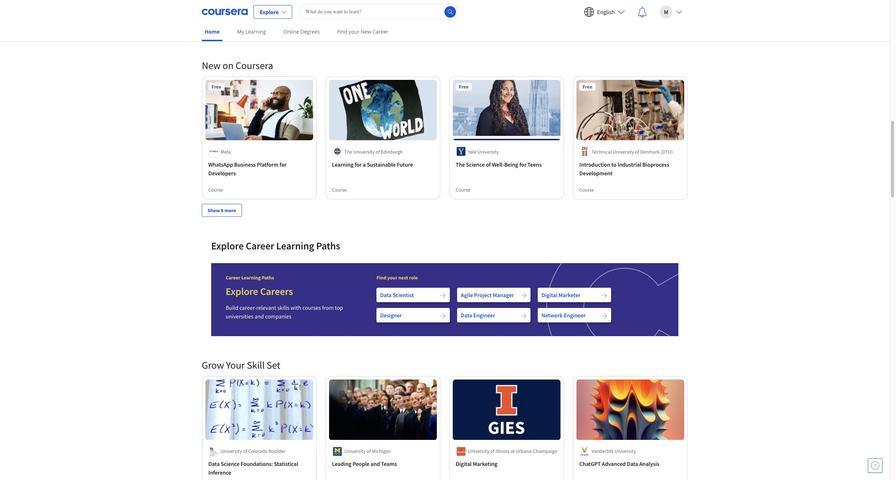 Task type: describe. For each thing, give the bounding box(es) containing it.
find for find your next role
[[377, 275, 387, 281]]

whatsapp business platform for developers link
[[208, 160, 311, 177]]

leading
[[332, 461, 352, 468]]

data inside 'link'
[[627, 461, 639, 468]]

build
[[226, 304, 239, 312]]

explore career learning paths
[[211, 240, 340, 253]]

network engineer link
[[538, 308, 612, 323]]

science for the
[[466, 161, 485, 168]]

english button
[[579, 0, 631, 23]]

data scientist
[[380, 292, 414, 299]]

1 professional from the left
[[208, 5, 235, 11]]

career inside "link"
[[373, 28, 389, 35]]

on
[[223, 59, 234, 72]]

digital marketing
[[456, 461, 498, 468]]

show 8 more inside build in-demand software engineering skills collection 'element'
[[208, 26, 236, 32]]

university of colorado boulder
[[221, 449, 286, 455]]

degrees
[[301, 28, 320, 35]]

being
[[505, 161, 519, 168]]

grow your skill set collection element
[[198, 347, 693, 481]]

bioprocess
[[643, 161, 670, 168]]

designer
[[380, 312, 402, 319]]

m
[[665, 8, 669, 15]]

whatsapp
[[208, 161, 233, 168]]

of up "sustainable"
[[376, 148, 380, 155]]

learning for a sustainable future
[[332, 161, 413, 168]]

online
[[284, 28, 299, 35]]

introduction
[[580, 161, 611, 168]]

find for find your new career
[[337, 28, 348, 35]]

edinburgh
[[381, 148, 403, 155]]

industrial
[[618, 161, 642, 168]]

science for data
[[221, 461, 240, 468]]

show for show 8 more button within build in-demand software engineering skills collection 'element'
[[208, 26, 220, 32]]

the university of edinburgh
[[345, 148, 403, 155]]

to
[[612, 161, 617, 168]]

at
[[511, 449, 515, 455]]

digital for digital marketer
[[542, 292, 558, 299]]

scientist
[[393, 292, 414, 299]]

m button
[[654, 0, 688, 23]]

course for whatsapp business platform for developers
[[208, 186, 223, 193]]

online degrees
[[284, 28, 320, 35]]

arrow right image for agile project manager
[[521, 293, 527, 299]]

find your new career link
[[335, 24, 392, 40]]

the science of well-being for teens
[[456, 161, 542, 168]]

What do you want to learn? text field
[[300, 4, 459, 20]]

1 horizontal spatial paths
[[316, 240, 340, 253]]

university up inference
[[221, 449, 242, 455]]

build career-relevant skills with courses from top universities and companies
[[226, 304, 343, 320]]

courses
[[303, 304, 321, 312]]

free for the
[[459, 83, 469, 90]]

grow
[[202, 359, 224, 372]]

project
[[474, 292, 492, 299]]

sustainable
[[367, 161, 396, 168]]

designer link
[[377, 308, 450, 323]]

skills
[[278, 304, 290, 312]]

help center image
[[872, 462, 880, 470]]

more for show 8 more button within build in-demand software engineering skills collection 'element'
[[225, 26, 236, 32]]

2 professional certificate from the left
[[456, 5, 505, 11]]

0 horizontal spatial paths
[[262, 275, 274, 281]]

university up industrial
[[613, 148, 635, 155]]

of left michigan
[[367, 449, 371, 455]]

learning for a sustainable future link
[[332, 160, 434, 169]]

yale university
[[468, 148, 499, 155]]

agile project manager
[[461, 292, 514, 299]]

data for data scientist
[[380, 292, 392, 299]]

of left illinois
[[491, 449, 495, 455]]

leading people and teams
[[332, 461, 397, 468]]

and inside build career-relevant skills with courses from top universities and companies
[[255, 313, 264, 320]]

course for the science of well-being for teens
[[456, 186, 471, 193]]

find your new career
[[337, 28, 389, 35]]

my learning link
[[234, 24, 269, 40]]

data for data science foundations: statistical inference
[[208, 461, 220, 468]]

denmark
[[641, 148, 660, 155]]

technical university of denmark (dtu)
[[592, 148, 673, 155]]

development
[[580, 169, 613, 177]]

the for the science of well-being for teens
[[456, 161, 465, 168]]

the science of well-being for teens link
[[456, 160, 558, 169]]

role
[[409, 275, 418, 281]]

home link
[[202, 24, 223, 41]]

1 certificate from the left
[[236, 5, 257, 11]]

university up a in the top of the page
[[354, 148, 375, 155]]

course for introduction to industrial bioprocess development
[[580, 186, 595, 193]]

university up people
[[345, 449, 366, 455]]

teams
[[381, 461, 397, 468]]

explore button
[[254, 5, 292, 19]]

grow your skill set
[[202, 359, 281, 372]]

show for show 8 more button inside new on coursera collection element
[[208, 207, 220, 214]]

champaign
[[533, 449, 558, 455]]

your for next
[[388, 275, 398, 281]]

chatgpt advanced data analysis link
[[580, 460, 682, 469]]

with
[[291, 304, 301, 312]]

arrow right image for network engineer
[[602, 313, 608, 320]]

show 8 more inside new on coursera collection element
[[208, 207, 236, 214]]

meta
[[221, 148, 231, 155]]

top
[[335, 304, 343, 312]]

3 for from the left
[[520, 161, 527, 168]]

platform
[[257, 161, 279, 168]]

teens
[[528, 161, 542, 168]]

show 8 more button inside new on coursera collection element
[[202, 204, 242, 217]]

whatsapp business platform for developers
[[208, 161, 287, 177]]

leading people and teams link
[[332, 460, 434, 469]]

colorado
[[248, 449, 268, 455]]



Task type: vqa. For each thing, say whether or not it's contained in the screenshot.
"How to craft compelling and effective visuals and copy for social media ads"
no



Task type: locate. For each thing, give the bounding box(es) containing it.
your inside "link"
[[349, 28, 360, 35]]

data down agile
[[461, 312, 473, 319]]

business
[[234, 161, 256, 168]]

marketer
[[559, 292, 581, 299]]

network
[[542, 312, 563, 319]]

1 horizontal spatial career
[[246, 240, 274, 253]]

1 horizontal spatial professional certificate
[[456, 5, 505, 11]]

engineer for data engineer
[[474, 312, 496, 319]]

science
[[466, 161, 485, 168], [221, 461, 240, 468]]

well-
[[492, 161, 505, 168]]

digital left marketing
[[456, 461, 472, 468]]

my
[[237, 28, 244, 35]]

0 vertical spatial career
[[373, 28, 389, 35]]

urbana-
[[516, 449, 533, 455]]

universities
[[226, 313, 254, 320]]

from
[[322, 304, 334, 312]]

find
[[337, 28, 348, 35], [377, 275, 387, 281]]

network engineer
[[542, 312, 586, 319]]

your down specialization
[[349, 28, 360, 35]]

8
[[221, 26, 224, 32], [221, 207, 224, 214]]

vanderbilt university
[[592, 449, 636, 455]]

new on coursera collection element
[[198, 47, 693, 229]]

relevant
[[257, 304, 276, 312]]

1 horizontal spatial your
[[388, 275, 398, 281]]

0 vertical spatial new
[[361, 28, 372, 35]]

companies
[[265, 313, 292, 320]]

of left colorado
[[243, 449, 247, 455]]

university up digital marketing
[[468, 449, 490, 455]]

1 vertical spatial new
[[202, 59, 221, 72]]

2 for from the left
[[355, 161, 362, 168]]

1 horizontal spatial find
[[377, 275, 387, 281]]

3 free from the left
[[583, 83, 593, 90]]

2 vertical spatial explore
[[226, 285, 258, 298]]

arrow right image inside the agile project manager link
[[521, 293, 527, 299]]

coursera
[[236, 59, 273, 72]]

career learning paths
[[226, 275, 274, 281]]

coursera image
[[202, 6, 248, 18]]

1 vertical spatial show 8 more button
[[202, 204, 242, 217]]

2 show 8 more button from the top
[[202, 204, 242, 217]]

show inside build in-demand software engineering skills collection 'element'
[[208, 26, 220, 32]]

2 certificate from the left
[[483, 5, 505, 11]]

technical
[[592, 148, 612, 155]]

for right being in the right top of the page
[[520, 161, 527, 168]]

0 vertical spatial show
[[208, 26, 220, 32]]

more for show 8 more button inside new on coursera collection element
[[225, 207, 236, 214]]

skill
[[247, 359, 265, 372]]

1 horizontal spatial science
[[466, 161, 485, 168]]

1 vertical spatial explore
[[211, 240, 244, 253]]

1 horizontal spatial professional
[[456, 5, 482, 11]]

0 vertical spatial and
[[255, 313, 264, 320]]

0 vertical spatial your
[[349, 28, 360, 35]]

engineer
[[474, 312, 496, 319], [564, 312, 586, 319]]

university right yale
[[478, 148, 499, 155]]

and down relevant
[[255, 313, 264, 320]]

0 vertical spatial paths
[[316, 240, 340, 253]]

explore for explore
[[260, 8, 279, 15]]

arrow right image
[[521, 293, 527, 299], [602, 293, 608, 299], [440, 313, 447, 320], [521, 313, 527, 320], [602, 313, 608, 320]]

your
[[349, 28, 360, 35], [388, 275, 398, 281]]

career-
[[240, 304, 257, 312]]

data left scientist at the left bottom of the page
[[380, 292, 392, 299]]

more inside new on coursera collection element
[[225, 207, 236, 214]]

0 horizontal spatial and
[[255, 313, 264, 320]]

show inside new on coursera collection element
[[208, 207, 220, 214]]

digital
[[542, 292, 558, 299], [456, 461, 472, 468]]

1 vertical spatial find
[[377, 275, 387, 281]]

more
[[225, 26, 236, 32], [225, 207, 236, 214]]

1 free from the left
[[212, 83, 221, 90]]

data engineer link
[[458, 308, 531, 323]]

professional certificate
[[208, 5, 257, 11], [456, 5, 505, 11]]

2 show 8 more from the top
[[208, 207, 236, 214]]

arrow right image for digital marketer
[[602, 293, 608, 299]]

show 8 more
[[208, 26, 236, 32], [208, 207, 236, 214]]

of left denmark
[[636, 148, 640, 155]]

1 8 from the top
[[221, 26, 224, 32]]

0 horizontal spatial career
[[226, 275, 240, 281]]

chatgpt
[[580, 461, 601, 468]]

data left analysis
[[627, 461, 639, 468]]

1 vertical spatial science
[[221, 461, 240, 468]]

arrow right image inside digital marketer link
[[602, 293, 608, 299]]

2 show from the top
[[208, 207, 220, 214]]

2 horizontal spatial career
[[373, 28, 389, 35]]

0 vertical spatial digital
[[542, 292, 558, 299]]

free for whatsapp
[[212, 83, 221, 90]]

engineer for network engineer
[[564, 312, 586, 319]]

find inside "link"
[[337, 28, 348, 35]]

0 horizontal spatial your
[[349, 28, 360, 35]]

learning inside new on coursera collection element
[[332, 161, 354, 168]]

career up career learning paths
[[246, 240, 274, 253]]

arrow right image inside designer link
[[440, 313, 447, 320]]

analysis
[[640, 461, 660, 468]]

science down yale
[[466, 161, 485, 168]]

1 vertical spatial your
[[388, 275, 398, 281]]

1 vertical spatial the
[[456, 161, 465, 168]]

1 horizontal spatial for
[[355, 161, 362, 168]]

1 vertical spatial career
[[246, 240, 274, 253]]

university up chatgpt advanced data analysis 'link'
[[615, 449, 636, 455]]

0 vertical spatial show 8 more
[[208, 26, 236, 32]]

0 horizontal spatial for
[[280, 161, 287, 168]]

1 horizontal spatial certificate
[[483, 5, 505, 11]]

2 more from the top
[[225, 207, 236, 214]]

1 professional certificate from the left
[[208, 5, 257, 11]]

next
[[399, 275, 408, 281]]

show
[[208, 26, 220, 32], [208, 207, 220, 214]]

more inside build in-demand software engineering skills collection 'element'
[[225, 26, 236, 32]]

of
[[376, 148, 380, 155], [636, 148, 640, 155], [486, 161, 491, 168], [243, 449, 247, 455], [367, 449, 371, 455], [491, 449, 495, 455]]

new down what do you want to learn? text box
[[361, 28, 372, 35]]

explore inside explore popup button
[[260, 8, 279, 15]]

of left well-
[[486, 161, 491, 168]]

(dtu)
[[661, 148, 673, 155]]

my learning
[[237, 28, 266, 35]]

career up explore careers
[[226, 275, 240, 281]]

1 horizontal spatial new
[[361, 28, 372, 35]]

digital for digital marketing
[[456, 461, 472, 468]]

online degrees link
[[281, 24, 323, 40]]

find down specialization
[[337, 28, 348, 35]]

explore careers
[[226, 285, 293, 298]]

0 vertical spatial 8
[[221, 26, 224, 32]]

0 horizontal spatial new
[[202, 59, 221, 72]]

new left on
[[202, 59, 221, 72]]

1 engineer from the left
[[474, 312, 496, 319]]

0 horizontal spatial professional certificate
[[208, 5, 257, 11]]

1 vertical spatial 8
[[221, 207, 224, 214]]

digital left marketer
[[542, 292, 558, 299]]

explore for explore careers
[[226, 285, 258, 298]]

for right platform
[[280, 161, 287, 168]]

0 horizontal spatial the
[[345, 148, 353, 155]]

set
[[267, 359, 281, 372]]

0 horizontal spatial engineer
[[474, 312, 496, 319]]

future
[[397, 161, 413, 168]]

free
[[212, 83, 221, 90], [459, 83, 469, 90], [583, 83, 593, 90]]

inference
[[208, 470, 231, 477]]

career down what do you want to learn? text box
[[373, 28, 389, 35]]

1 for from the left
[[280, 161, 287, 168]]

1 horizontal spatial digital
[[542, 292, 558, 299]]

new
[[361, 28, 372, 35], [202, 59, 221, 72]]

digital marketer
[[542, 292, 581, 299]]

0 horizontal spatial digital
[[456, 461, 472, 468]]

for inside whatsapp business platform for developers
[[280, 161, 287, 168]]

0 vertical spatial the
[[345, 148, 353, 155]]

2 8 from the top
[[221, 207, 224, 214]]

a
[[363, 161, 366, 168]]

0 horizontal spatial find
[[337, 28, 348, 35]]

marketing
[[473, 461, 498, 468]]

course for learning for a sustainable future
[[332, 186, 347, 193]]

english
[[598, 8, 615, 15]]

data up inference
[[208, 461, 220, 468]]

for
[[280, 161, 287, 168], [355, 161, 362, 168], [520, 161, 527, 168]]

1 horizontal spatial engineer
[[564, 312, 586, 319]]

your for new
[[349, 28, 360, 35]]

advanced
[[602, 461, 626, 468]]

learning
[[246, 28, 266, 35], [332, 161, 354, 168], [276, 240, 314, 253], [241, 275, 261, 281]]

find left next
[[377, 275, 387, 281]]

data inside 'data science foundations: statistical inference'
[[208, 461, 220, 468]]

0 horizontal spatial certificate
[[236, 5, 257, 11]]

1 vertical spatial show 8 more
[[208, 207, 236, 214]]

the
[[345, 148, 353, 155], [456, 161, 465, 168]]

0 vertical spatial find
[[337, 28, 348, 35]]

new on coursera
[[202, 59, 273, 72]]

1 vertical spatial and
[[371, 461, 380, 468]]

for left a in the top of the page
[[355, 161, 362, 168]]

1 show 8 more button from the top
[[202, 23, 242, 36]]

1 vertical spatial more
[[225, 207, 236, 214]]

engineer down digital marketer link
[[564, 312, 586, 319]]

foundations:
[[241, 461, 273, 468]]

introduction to industrial bioprocess development
[[580, 161, 670, 177]]

find your next role
[[377, 275, 418, 281]]

arrow right image inside the network engineer link
[[602, 313, 608, 320]]

manager
[[493, 292, 514, 299]]

digital inside grow your skill set collection element
[[456, 461, 472, 468]]

1 vertical spatial paths
[[262, 275, 274, 281]]

data scientist link
[[377, 288, 450, 303]]

digital marketer link
[[538, 288, 612, 303]]

digital marketing link
[[456, 460, 558, 469]]

your left next
[[388, 275, 398, 281]]

2 horizontal spatial free
[[583, 83, 593, 90]]

1 vertical spatial digital
[[456, 461, 472, 468]]

build in-demand software engineering skills collection element
[[198, 0, 693, 47]]

science up inference
[[221, 461, 240, 468]]

1 horizontal spatial the
[[456, 161, 465, 168]]

0 vertical spatial science
[[466, 161, 485, 168]]

8 inside build in-demand software engineering skills collection 'element'
[[221, 26, 224, 32]]

1 show 8 more from the top
[[208, 26, 236, 32]]

boulder
[[269, 449, 286, 455]]

arrow right image for designer
[[440, 313, 447, 320]]

arrow right image inside data engineer link
[[521, 313, 527, 320]]

paths
[[316, 240, 340, 253], [262, 275, 274, 281]]

and inside leading people and teams link
[[371, 461, 380, 468]]

home
[[205, 28, 220, 35]]

the for the university of edinburgh
[[345, 148, 353, 155]]

2 vertical spatial career
[[226, 275, 240, 281]]

arrow right image for data engineer
[[521, 313, 527, 320]]

0 horizontal spatial science
[[221, 461, 240, 468]]

engineer down project
[[474, 312, 496, 319]]

free for introduction
[[583, 83, 593, 90]]

2 engineer from the left
[[564, 312, 586, 319]]

career
[[373, 28, 389, 35], [246, 240, 274, 253], [226, 275, 240, 281]]

0 horizontal spatial professional
[[208, 5, 235, 11]]

data for data engineer
[[461, 312, 473, 319]]

2 professional from the left
[[456, 5, 482, 11]]

2 horizontal spatial for
[[520, 161, 527, 168]]

None search field
[[300, 4, 459, 20]]

1 show from the top
[[208, 26, 220, 32]]

explore
[[260, 8, 279, 15], [211, 240, 244, 253], [226, 285, 258, 298]]

course inside build in-demand software engineering skills collection 'element'
[[580, 5, 595, 11]]

science inside 'data science foundations: statistical inference'
[[221, 461, 240, 468]]

certificate
[[236, 5, 257, 11], [483, 5, 505, 11]]

1 vertical spatial show
[[208, 207, 220, 214]]

1 horizontal spatial and
[[371, 461, 380, 468]]

and left teams on the left of the page
[[371, 461, 380, 468]]

0 vertical spatial show 8 more button
[[202, 23, 242, 36]]

data science foundations: statistical inference link
[[208, 460, 311, 478]]

university
[[354, 148, 375, 155], [478, 148, 499, 155], [613, 148, 635, 155], [221, 449, 242, 455], [345, 449, 366, 455], [468, 449, 490, 455], [615, 449, 636, 455]]

0 vertical spatial explore
[[260, 8, 279, 15]]

your
[[226, 359, 245, 372]]

2 free from the left
[[459, 83, 469, 90]]

show 8 more button inside build in-demand software engineering skills collection 'element'
[[202, 23, 242, 36]]

specialization
[[332, 5, 362, 11]]

explore for explore career learning paths
[[211, 240, 244, 253]]

0 vertical spatial more
[[225, 26, 236, 32]]

1 horizontal spatial free
[[459, 83, 469, 90]]

data engineer
[[461, 312, 496, 319]]

arrow right image
[[440, 293, 447, 299]]

new inside "link"
[[361, 28, 372, 35]]

agile project manager link
[[458, 288, 531, 303]]

illinois
[[496, 449, 510, 455]]

8 inside new on coursera collection element
[[221, 207, 224, 214]]

science inside new on coursera collection element
[[466, 161, 485, 168]]

data science foundations: statistical inference
[[208, 461, 298, 477]]

1 more from the top
[[225, 26, 236, 32]]

0 horizontal spatial free
[[212, 83, 221, 90]]



